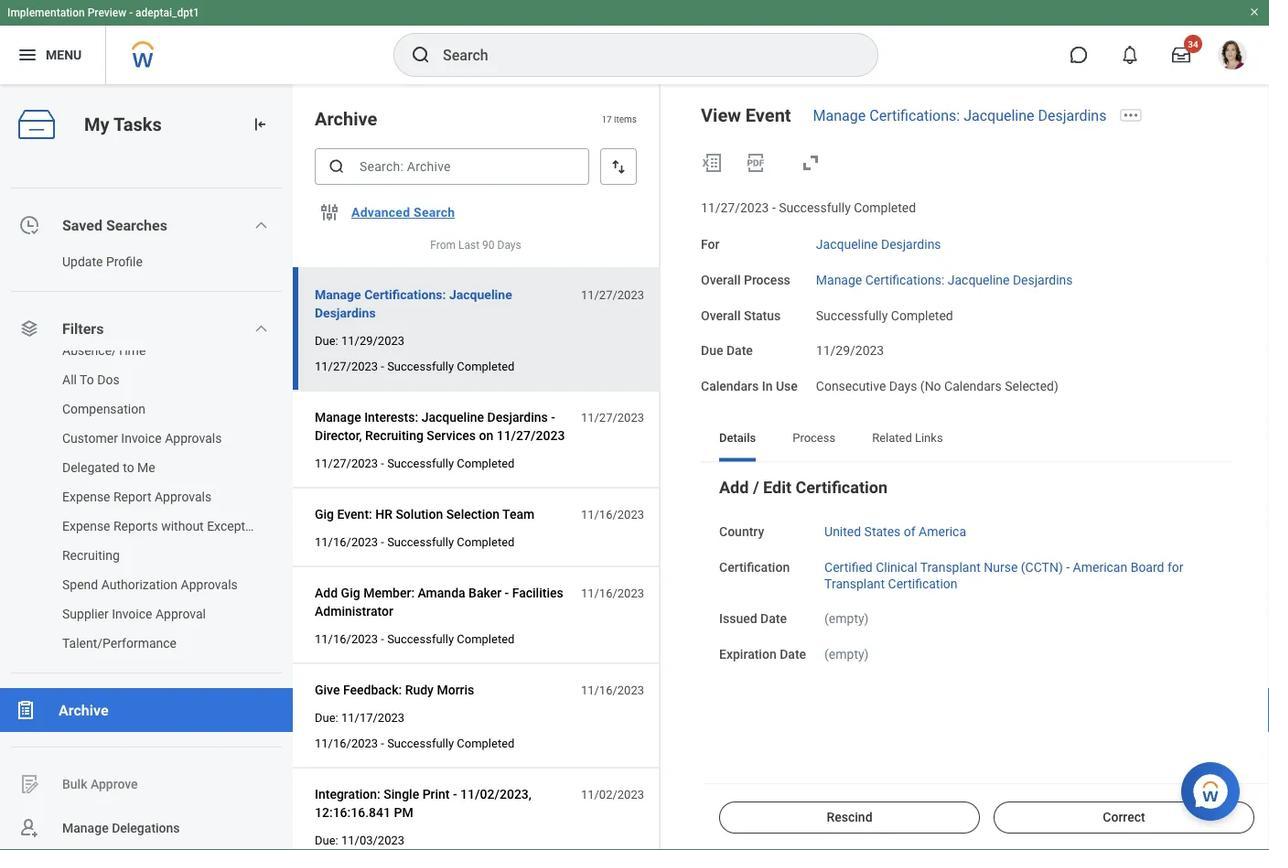 Task type: locate. For each thing, give the bounding box(es) containing it.
approvals for spend authorization approvals
[[181, 577, 238, 592]]

0 horizontal spatial certification
[[719, 559, 790, 574]]

1 11/16/2023 - successfully completed from the top
[[315, 535, 515, 549]]

on
[[479, 428, 493, 443]]

1 expense from the top
[[62, 489, 110, 504]]

overall process
[[701, 272, 790, 287]]

1 vertical spatial manage certifications: jacqueline desjardins link
[[816, 269, 1073, 287]]

recruiting inside manage interests: jacqueline desjardins - director, recruiting services on 11/27/2023
[[365, 428, 424, 443]]

transplant down certified
[[825, 577, 885, 592]]

overall down for
[[701, 272, 741, 287]]

certifications: for view event
[[870, 107, 960, 124]]

menu banner
[[0, 0, 1269, 84]]

facilities
[[512, 585, 563, 600]]

manage inside manage interests: jacqueline desjardins - director, recruiting services on 11/27/2023
[[315, 410, 361, 425]]

member:
[[363, 585, 415, 600]]

2 vertical spatial due:
[[315, 833, 338, 847]]

1 horizontal spatial add
[[719, 478, 749, 497]]

2 vertical spatial 11/27/2023 - successfully completed
[[315, 456, 515, 470]]

american
[[1073, 559, 1128, 574]]

invoice down compensation button
[[121, 431, 162, 446]]

configure image
[[318, 201, 340, 223]]

recruiting button
[[0, 541, 275, 570]]

overall
[[701, 272, 741, 287], [701, 308, 741, 323]]

my
[[84, 114, 109, 135]]

0 vertical spatial (empty)
[[825, 611, 869, 626]]

nurse
[[984, 559, 1018, 574]]

2 due: from the top
[[315, 711, 338, 724]]

delegated to me button
[[0, 453, 275, 482]]

successfully up due date element
[[816, 308, 888, 323]]

1 vertical spatial chevron down image
[[254, 321, 268, 336]]

spend authorization approvals button
[[0, 570, 275, 599]]

expiration
[[719, 647, 777, 662]]

manage up the due: 11/29/2023 at the top left of page
[[315, 287, 361, 302]]

gig inside button
[[315, 507, 334, 522]]

my tasks element
[[0, 84, 293, 850]]

approvals up approval
[[181, 577, 238, 592]]

2 vertical spatial approvals
[[181, 577, 238, 592]]

- inside the certified clinical transplant nurse (cctn) - american board for transplant certification
[[1066, 559, 1070, 574]]

11/27/2023 - successfully completed up interests:
[[315, 359, 515, 373]]

11/16/2023 - successfully completed down the 11/17/2023
[[315, 736, 515, 750]]

overall for overall process
[[701, 272, 741, 287]]

17 items
[[602, 113, 637, 124]]

calendars
[[701, 379, 759, 394], [944, 379, 1002, 394]]

0 vertical spatial manage certifications: jacqueline desjardins link
[[813, 107, 1107, 124]]

transplant
[[920, 559, 981, 574], [825, 577, 885, 592]]

overall up due date
[[701, 308, 741, 323]]

archive right transformation import image
[[315, 108, 377, 129]]

11/16/2023 - successfully completed down add gig member: amanda baker - facilities administrator
[[315, 632, 515, 646]]

3 due: from the top
[[315, 833, 338, 847]]

approvals inside button
[[165, 431, 222, 446]]

calendars inside calendars in use element
[[944, 379, 1002, 394]]

chevron down image inside saved searches dropdown button
[[254, 218, 268, 232]]

overall status
[[701, 308, 781, 323]]

completed up calendars in use element
[[891, 308, 953, 323]]

(empty) for expiration date
[[825, 647, 869, 662]]

0 vertical spatial transplant
[[920, 559, 981, 574]]

1 horizontal spatial days
[[889, 379, 917, 394]]

Search Workday  search field
[[443, 35, 840, 75]]

reports
[[113, 518, 158, 533]]

0 vertical spatial invoice
[[121, 431, 162, 446]]

2 (empty) from the top
[[825, 647, 869, 662]]

11/29/2023 up consecutive
[[816, 343, 884, 358]]

0 vertical spatial recruiting
[[365, 428, 424, 443]]

1 vertical spatial date
[[760, 611, 787, 626]]

0 horizontal spatial 11/29/2023
[[341, 334, 405, 347]]

update
[[62, 254, 103, 269]]

2 vertical spatial date
[[780, 647, 806, 662]]

2 list from the top
[[0, 336, 293, 658]]

rescind
[[827, 810, 873, 825]]

gig up administrator
[[341, 585, 360, 600]]

1 horizontal spatial certification
[[796, 478, 888, 497]]

certification inside the certified clinical transplant nurse (cctn) - american board for transplant certification
[[888, 577, 958, 592]]

gig left event:
[[315, 507, 334, 522]]

process up status
[[744, 272, 790, 287]]

archive
[[315, 108, 377, 129], [59, 701, 109, 719]]

2 expense from the top
[[62, 518, 110, 533]]

date right due
[[726, 343, 753, 358]]

manage certifications: jacqueline desjardins
[[813, 107, 1107, 124], [816, 272, 1073, 287], [315, 287, 512, 320]]

add up administrator
[[315, 585, 338, 600]]

0 horizontal spatial recruiting
[[62, 548, 120, 563]]

in
[[762, 379, 773, 394]]

give
[[315, 682, 340, 697]]

archive right clipboard icon
[[59, 701, 109, 719]]

implementation preview -   adeptai_dpt1
[[7, 6, 199, 19]]

11/29/2023 up interests:
[[341, 334, 405, 347]]

add for add / edit certification
[[719, 478, 749, 497]]

manage inside list
[[62, 820, 109, 836]]

1 horizontal spatial archive
[[315, 108, 377, 129]]

days left (no at the top
[[889, 379, 917, 394]]

process up the add / edit certification button
[[793, 431, 836, 445]]

country
[[719, 524, 764, 539]]

filters button
[[0, 307, 293, 350]]

1 calendars from the left
[[701, 379, 759, 394]]

successfully down solution
[[387, 535, 454, 549]]

approvals down compensation button
[[165, 431, 222, 446]]

expiration date
[[719, 647, 806, 662]]

gig
[[315, 507, 334, 522], [341, 585, 360, 600]]

1 horizontal spatial search image
[[410, 44, 432, 66]]

(empty) down certified
[[825, 611, 869, 626]]

0 horizontal spatial calendars
[[701, 379, 759, 394]]

invoice inside 'button'
[[112, 606, 152, 621]]

expense left reports
[[62, 518, 110, 533]]

1 vertical spatial process
[[793, 431, 836, 445]]

list
[[0, 129, 293, 850], [0, 336, 293, 658]]

1 vertical spatial invoice
[[112, 606, 152, 621]]

recruiting down interests:
[[365, 428, 424, 443]]

1 horizontal spatial gig
[[341, 585, 360, 600]]

due: for integration: single print - 11/02/2023, 12:16:16.841 pm
[[315, 833, 338, 847]]

0 vertical spatial chevron down image
[[254, 218, 268, 232]]

invoice inside button
[[121, 431, 162, 446]]

manage certifications: jacqueline desjardins for overall process
[[816, 272, 1073, 287]]

archive button
[[0, 688, 293, 732]]

manage certifications: jacqueline desjardins button
[[315, 284, 571, 324]]

1 horizontal spatial calendars
[[944, 379, 1002, 394]]

2 vertical spatial 11/16/2023 - successfully completed
[[315, 736, 515, 750]]

bulk approve link
[[0, 762, 293, 806]]

solution
[[396, 507, 443, 522]]

1 vertical spatial certification
[[719, 559, 790, 574]]

1 list from the top
[[0, 129, 293, 850]]

(empty)
[[825, 611, 869, 626], [825, 647, 869, 662]]

due:
[[315, 334, 338, 347], [315, 711, 338, 724], [315, 833, 338, 847]]

1 vertical spatial add
[[315, 585, 338, 600]]

profile
[[106, 254, 143, 269]]

2 11/16/2023 - successfully completed from the top
[[315, 632, 515, 646]]

34
[[1188, 38, 1198, 49]]

expense reports without exceptions button
[[0, 512, 275, 541]]

date for expiration date
[[780, 647, 806, 662]]

0 horizontal spatial search image
[[328, 157, 346, 176]]

calendars in use
[[701, 379, 798, 394]]

certification down country
[[719, 559, 790, 574]]

successfully down fullscreen 'icon'
[[779, 200, 851, 215]]

date right issued
[[760, 611, 787, 626]]

days inside item list element
[[497, 239, 521, 252]]

0 horizontal spatial archive
[[59, 701, 109, 719]]

0 vertical spatial expense
[[62, 489, 110, 504]]

delegated
[[62, 460, 120, 475]]

recruiting
[[365, 428, 424, 443], [62, 548, 120, 563]]

archive inside button
[[59, 701, 109, 719]]

1 horizontal spatial 11/29/2023
[[816, 343, 884, 358]]

use
[[776, 379, 798, 394]]

11/02/2023,
[[460, 787, 532, 802]]

certifications:
[[870, 107, 960, 124], [865, 272, 945, 287], [364, 287, 446, 302]]

search image
[[410, 44, 432, 66], [328, 157, 346, 176]]

0 vertical spatial approvals
[[165, 431, 222, 446]]

desjardins inside jacqueline desjardins link
[[881, 237, 941, 252]]

date right expiration
[[780, 647, 806, 662]]

calendars down due date
[[701, 379, 759, 394]]

transplant down america
[[920, 559, 981, 574]]

add / edit certification
[[719, 478, 888, 497]]

exceptions
[[207, 518, 269, 533]]

invoice
[[121, 431, 162, 446], [112, 606, 152, 621]]

manage inside manage certifications: jacqueline desjardins
[[315, 287, 361, 302]]

11/02/2023
[[581, 787, 644, 801]]

details
[[719, 431, 756, 445]]

0 vertical spatial overall
[[701, 272, 741, 287]]

11/27/2023 - successfully completed down fullscreen 'icon'
[[701, 200, 916, 215]]

2 calendars from the left
[[944, 379, 1002, 394]]

list containing saved searches
[[0, 129, 293, 850]]

invoice for customer
[[121, 431, 162, 446]]

1 vertical spatial due:
[[315, 711, 338, 724]]

manage delegations link
[[0, 806, 293, 850]]

0 horizontal spatial add
[[315, 585, 338, 600]]

tab list
[[701, 418, 1233, 462]]

saved searches
[[62, 216, 167, 234]]

recruiting up spend
[[62, 548, 120, 563]]

successfully up interests:
[[387, 359, 454, 373]]

1 vertical spatial transplant
[[825, 577, 885, 592]]

1 vertical spatial approvals
[[155, 489, 212, 504]]

menu
[[46, 47, 82, 62]]

11/27/2023 - successfully completed down manage interests: jacqueline desjardins - director, recruiting services on 11/27/2023
[[315, 456, 515, 470]]

search
[[414, 205, 455, 220]]

print
[[422, 787, 450, 802]]

1 due: from the top
[[315, 334, 338, 347]]

- inside manage interests: jacqueline desjardins - director, recruiting services on 11/27/2023
[[551, 410, 555, 425]]

services
[[427, 428, 476, 443]]

1 vertical spatial gig
[[341, 585, 360, 600]]

close environment banner image
[[1249, 6, 1260, 17]]

0 vertical spatial due:
[[315, 334, 338, 347]]

add left /
[[719, 478, 749, 497]]

approvals up without
[[155, 489, 212, 504]]

1 vertical spatial recruiting
[[62, 548, 120, 563]]

issued
[[719, 611, 757, 626]]

transformation import image
[[251, 115, 269, 134]]

1 vertical spatial 11/16/2023 - successfully completed
[[315, 632, 515, 646]]

all
[[62, 372, 77, 387]]

1 chevron down image from the top
[[254, 218, 268, 232]]

expense for expense report approvals
[[62, 489, 110, 504]]

0 horizontal spatial process
[[744, 272, 790, 287]]

approvals for expense report approvals
[[155, 489, 212, 504]]

1 horizontal spatial recruiting
[[365, 428, 424, 443]]

certification down clinical
[[888, 577, 958, 592]]

2 horizontal spatial certification
[[888, 577, 958, 592]]

due: for give feedback: rudy morris
[[315, 711, 338, 724]]

certifications: for overall process
[[865, 272, 945, 287]]

11/16/2023 - successfully completed for solution
[[315, 535, 515, 549]]

dos
[[97, 372, 120, 387]]

2 chevron down image from the top
[[254, 321, 268, 336]]

perspective image
[[18, 318, 40, 339]]

chevron down image
[[254, 218, 268, 232], [254, 321, 268, 336]]

1 vertical spatial search image
[[328, 157, 346, 176]]

90
[[482, 239, 495, 252]]

(empty) for issued date
[[825, 611, 869, 626]]

2 vertical spatial certification
[[888, 577, 958, 592]]

0 vertical spatial date
[[726, 343, 753, 358]]

1 overall from the top
[[701, 272, 741, 287]]

certification
[[796, 478, 888, 497], [719, 559, 790, 574], [888, 577, 958, 592]]

1 (empty) from the top
[[825, 611, 869, 626]]

(empty) right expiration date
[[825, 647, 869, 662]]

jacqueline inside manage certifications: jacqueline desjardins
[[449, 287, 512, 302]]

approvals
[[165, 431, 222, 446], [155, 489, 212, 504], [181, 577, 238, 592]]

due: 11/29/2023
[[315, 334, 405, 347]]

1 vertical spatial 11/27/2023 - successfully completed
[[315, 359, 515, 373]]

0 vertical spatial process
[[744, 272, 790, 287]]

manage certifications: jacqueline desjardins inside button
[[315, 287, 512, 320]]

0 vertical spatial 11/16/2023 - successfully completed
[[315, 535, 515, 549]]

manage down "bulk"
[[62, 820, 109, 836]]

approval
[[156, 606, 206, 621]]

0 vertical spatial gig
[[315, 507, 334, 522]]

chevron down image for filters
[[254, 321, 268, 336]]

sort image
[[609, 157, 628, 176]]

1 vertical spatial overall
[[701, 308, 741, 323]]

date for due date
[[726, 343, 753, 358]]

successfully down services
[[387, 456, 454, 470]]

certification up united
[[796, 478, 888, 497]]

inbox large image
[[1172, 46, 1191, 64]]

completed down selection
[[457, 535, 515, 549]]

without
[[161, 518, 204, 533]]

calendars right (no at the top
[[944, 379, 1002, 394]]

1 vertical spatial archive
[[59, 701, 109, 719]]

days right 90
[[497, 239, 521, 252]]

chevron down image for saved searches
[[254, 218, 268, 232]]

expense down delegated
[[62, 489, 110, 504]]

0 vertical spatial add
[[719, 478, 749, 497]]

0 vertical spatial days
[[497, 239, 521, 252]]

1 vertical spatial days
[[889, 379, 917, 394]]

11/27/2023 - successfully completed
[[701, 200, 916, 215], [315, 359, 515, 373], [315, 456, 515, 470]]

add inside add / edit certification group
[[719, 478, 749, 497]]

1 vertical spatial expense
[[62, 518, 110, 533]]

bulk
[[62, 777, 87, 792]]

desjardins inside manage certifications: jacqueline desjardins
[[315, 305, 376, 320]]

1 vertical spatial (empty)
[[825, 647, 869, 662]]

filters
[[62, 320, 104, 337]]

certifications: inside "manage certifications: jacqueline desjardins" button
[[364, 287, 446, 302]]

add inside add gig member: amanda baker - facilities administrator
[[315, 585, 338, 600]]

0 horizontal spatial days
[[497, 239, 521, 252]]

items
[[614, 113, 637, 124]]

11/16/2023 - successfully completed down solution
[[315, 535, 515, 549]]

pm
[[394, 805, 413, 820]]

manage certifications: jacqueline desjardins link for event
[[813, 107, 1107, 124]]

integration: single print - 11/02/2023, 12:16:16.841 pm button
[[315, 783, 571, 824]]

manage up director,
[[315, 410, 361, 425]]

0 horizontal spatial gig
[[315, 507, 334, 522]]

date
[[726, 343, 753, 358], [760, 611, 787, 626], [780, 647, 806, 662]]

completed up on
[[457, 359, 515, 373]]

completed inside overall status element
[[891, 308, 953, 323]]

customer invoice approvals
[[62, 431, 222, 446]]

2 overall from the top
[[701, 308, 741, 323]]

invoice down the spend authorization approvals button
[[112, 606, 152, 621]]

0 vertical spatial archive
[[315, 108, 377, 129]]



Task type: describe. For each thing, give the bounding box(es) containing it.
jacqueline desjardins link
[[816, 233, 941, 252]]

gig event: hr solution selection team
[[315, 507, 535, 522]]

compensation button
[[0, 394, 275, 424]]

/
[[753, 478, 759, 497]]

delegations
[[112, 820, 180, 836]]

manage down jacqueline desjardins
[[816, 272, 862, 287]]

0 vertical spatial 11/27/2023 - successfully completed
[[701, 200, 916, 215]]

due: 11/17/2023
[[315, 711, 405, 724]]

approvals for customer invoice approvals
[[165, 431, 222, 446]]

due
[[701, 343, 723, 358]]

successfully completed
[[816, 308, 953, 323]]

implementation
[[7, 6, 85, 19]]

supplier
[[62, 606, 109, 621]]

add gig member: amanda baker - facilities administrator button
[[315, 582, 571, 622]]

morris
[[437, 682, 474, 697]]

invoice for supplier
[[112, 606, 152, 621]]

approve
[[91, 777, 138, 792]]

due date element
[[816, 332, 884, 359]]

advanced search
[[351, 205, 455, 220]]

notifications large image
[[1121, 46, 1139, 64]]

absence/time button
[[0, 336, 275, 365]]

add / edit certification button
[[719, 478, 888, 497]]

all to dos button
[[0, 365, 275, 394]]

Search: Archive text field
[[315, 148, 589, 185]]

rescind button
[[719, 802, 980, 834]]

certified clinical transplant nurse (cctn) - american board for transplant certification
[[825, 559, 1184, 592]]

(cctn)
[[1021, 559, 1063, 574]]

states
[[864, 524, 901, 539]]

expense report approvals button
[[0, 482, 275, 512]]

due: 11/03/2023
[[315, 833, 405, 847]]

hr
[[375, 507, 393, 522]]

3 11/16/2023 - successfully completed from the top
[[315, 736, 515, 750]]

user plus image
[[18, 817, 40, 839]]

amanda
[[418, 585, 465, 600]]

due: for manage certifications: jacqueline desjardins
[[315, 334, 338, 347]]

rudy
[[405, 682, 434, 697]]

11/03/2023
[[341, 833, 405, 847]]

interests:
[[364, 410, 418, 425]]

consecutive days (no calendars selected)
[[816, 379, 1059, 394]]

clock check image
[[18, 214, 40, 236]]

manage interests: jacqueline desjardins - director, recruiting services on 11/27/2023 button
[[315, 406, 571, 447]]

desjardins inside manage certifications: jacqueline desjardins link
[[1013, 272, 1073, 287]]

overall for overall status
[[701, 308, 741, 323]]

director,
[[315, 428, 362, 443]]

expense reports without exceptions
[[62, 518, 269, 533]]

give feedback: rudy morris
[[315, 682, 474, 697]]

customer
[[62, 431, 118, 446]]

view printable version (pdf) image
[[745, 152, 767, 174]]

successfully down rudy
[[387, 736, 454, 750]]

item list element
[[293, 84, 661, 850]]

expense report approvals
[[62, 489, 212, 504]]

1 horizontal spatial transplant
[[920, 559, 981, 574]]

(no
[[920, 379, 941, 394]]

manage certifications: jacqueline desjardins for view event
[[813, 107, 1107, 124]]

fullscreen image
[[800, 152, 822, 174]]

tasks
[[113, 114, 162, 135]]

event:
[[337, 507, 372, 522]]

clipboard image
[[15, 699, 37, 721]]

tab list containing details
[[701, 418, 1233, 462]]

archive inside item list element
[[315, 108, 377, 129]]

11/17/2023
[[341, 711, 405, 724]]

0 horizontal spatial transplant
[[825, 577, 885, 592]]

date for issued date
[[760, 611, 787, 626]]

integration: single print - 11/02/2023, 12:16:16.841 pm
[[315, 787, 532, 820]]

- inside integration: single print - 11/02/2023, 12:16:16.841 pm
[[453, 787, 457, 802]]

compensation
[[62, 401, 145, 416]]

0 vertical spatial search image
[[410, 44, 432, 66]]

expense for expense reports without exceptions
[[62, 518, 110, 533]]

jacqueline inside manage interests: jacqueline desjardins - director, recruiting services on 11/27/2023
[[422, 410, 484, 425]]

of
[[904, 524, 916, 539]]

calendars in use element
[[816, 368, 1059, 395]]

jacqueline desjardins
[[816, 237, 941, 252]]

baker
[[469, 585, 502, 600]]

manage delegations
[[62, 820, 180, 836]]

team
[[502, 507, 535, 522]]

export to excel image
[[701, 152, 723, 174]]

edit
[[763, 478, 792, 497]]

status
[[744, 308, 781, 323]]

- inside add gig member: amanda baker - facilities administrator
[[505, 585, 509, 600]]

certified clinical transplant nurse (cctn) - american board for transplant certification link
[[825, 556, 1184, 592]]

correct
[[1103, 810, 1145, 825]]

to
[[123, 460, 134, 475]]

absence/time
[[62, 343, 146, 358]]

days inside calendars in use element
[[889, 379, 917, 394]]

rename image
[[18, 773, 40, 795]]

justify image
[[16, 44, 38, 66]]

united states of america
[[825, 524, 966, 539]]

single
[[384, 787, 419, 802]]

authorization
[[101, 577, 178, 592]]

list containing absence/time
[[0, 336, 293, 658]]

saved
[[62, 216, 102, 234]]

overall status element
[[816, 297, 953, 324]]

- inside menu banner
[[129, 6, 133, 19]]

11/29/2023 inside item list element
[[341, 334, 405, 347]]

completed down on
[[457, 456, 515, 470]]

profile logan mcneil image
[[1218, 40, 1247, 73]]

me
[[137, 460, 155, 475]]

clinical
[[876, 559, 917, 574]]

desjardins inside manage interests: jacqueline desjardins - director, recruiting services on 11/27/2023
[[487, 410, 548, 425]]

last
[[458, 239, 480, 252]]

advanced search button
[[344, 194, 462, 231]]

successfully inside overall status element
[[816, 308, 888, 323]]

gig event: hr solution selection team button
[[315, 503, 542, 525]]

completed down baker
[[457, 632, 515, 646]]

event
[[746, 104, 791, 126]]

add for add gig member: amanda baker - facilities administrator
[[315, 585, 338, 600]]

talent/performance
[[62, 636, 177, 651]]

integration:
[[315, 787, 381, 802]]

0 vertical spatial certification
[[796, 478, 888, 497]]

12:16:16.841
[[315, 805, 391, 820]]

update profile button
[[0, 247, 275, 276]]

united
[[825, 524, 861, 539]]

gig inside add gig member: amanda baker - facilities administrator
[[341, 585, 360, 600]]

to
[[80, 372, 94, 387]]

manage up fullscreen 'icon'
[[813, 107, 866, 124]]

completed up jacqueline desjardins link
[[854, 200, 916, 215]]

manage certifications: jacqueline desjardins link for process
[[816, 269, 1073, 287]]

customer invoice approvals button
[[0, 424, 275, 453]]

spend
[[62, 577, 98, 592]]

america
[[919, 524, 966, 539]]

1 horizontal spatial process
[[793, 431, 836, 445]]

certified
[[825, 559, 873, 574]]

feedback:
[[343, 682, 402, 697]]

completed up "11/02/2023," at the left of page
[[457, 736, 515, 750]]

add / edit certification group
[[719, 476, 1214, 664]]

17
[[602, 113, 612, 124]]

11/16/2023 - successfully completed for amanda
[[315, 632, 515, 646]]

bulk approve
[[62, 777, 138, 792]]

recruiting inside the my tasks element
[[62, 548, 120, 563]]

successfully down add gig member: amanda baker - facilities administrator
[[387, 632, 454, 646]]

united states of america link
[[825, 520, 966, 539]]

11/27/2023 inside manage interests: jacqueline desjardins - director, recruiting services on 11/27/2023
[[497, 428, 565, 443]]

for
[[1168, 559, 1184, 574]]

board
[[1131, 559, 1164, 574]]



Task type: vqa. For each thing, say whether or not it's contained in the screenshot.


